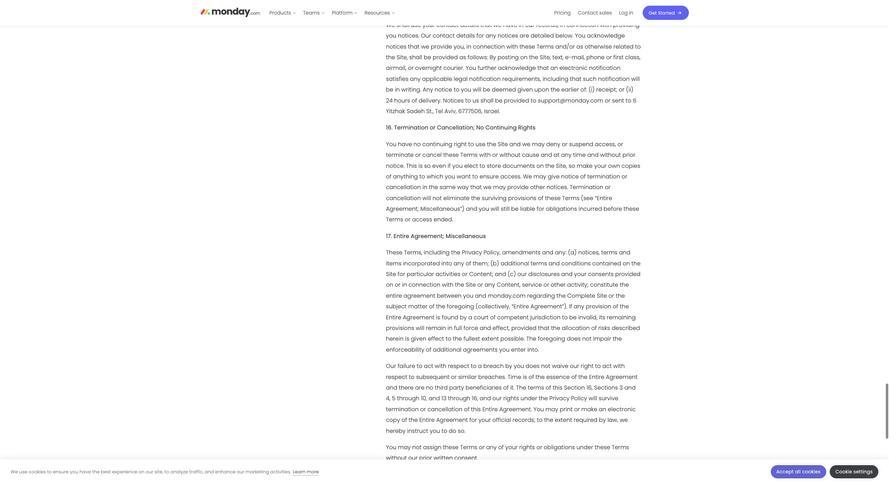 Task type: describe. For each thing, give the bounding box(es) containing it.
copies
[[622, 162, 641, 170]]

in right you,
[[467, 42, 472, 51]]

17. entire agreement; miscellaneous
[[386, 232, 486, 240]]

will left still
[[491, 205, 500, 213]]

yitzhak
[[386, 107, 405, 115]]

1 vertical spatial shall
[[410, 53, 423, 61]]

not inside you may not assign these terms or any of your rights or obligations under these terms without our prior written consent.
[[413, 444, 422, 452]]

site inside 'you have no continuing right to use the site and we may deny or suspend access, or terminate or cancel these terms with or without cause and at any time and without prior notice. this is so even if you elect to store documents on the site, so make your own copies of anything to which you want to ensure access. we may give notice of termination or cancellation in the same way that we may provide other notices. termination or cancellation will not eliminate the surviving provisions of these terms (see "entire agreement; miscellaneous") and you will still be liable for obligations incurred before these terms or access ended.'
[[498, 140, 508, 148]]

notification down further
[[469, 75, 501, 83]]

10,
[[421, 395, 427, 403]]

and down rights
[[510, 140, 521, 148]]

0 vertical spatial notices
[[498, 32, 519, 40]]

and left (c)
[[495, 270, 506, 278]]

pricing link
[[551, 7, 575, 18]]

detailed
[[531, 32, 554, 40]]

same
[[440, 183, 456, 192]]

and right time
[[588, 151, 599, 159]]

the down between
[[436, 303, 446, 311]]

at
[[554, 151, 560, 159]]

you left best
[[70, 469, 78, 475]]

hereby
[[386, 427, 406, 435]]

aviv,
[[445, 107, 457, 115]]

1 vertical spatial cancellation
[[386, 194, 421, 202]]

your inside our failure to act with respect to a breach by you does not waive our right to act with respect to subsequent or similar breaches. time is of the essence of the entire agreement and there are no third party beneficiaries of it. the terms of this section 16, sections 3 and 4, 5 through 10, and 13 through 16, and our rights under the privacy policy will survive termination or cancellation of this entire agreement. you may print or make an electronic copy of the entire agreement for your official records; to the extent required by law, we hereby instruct you to do so.
[[479, 416, 491, 424]]

fullest
[[464, 335, 480, 343]]

these down give
[[545, 194, 561, 202]]

any up by
[[486, 32, 497, 40]]

in down satisfies
[[395, 86, 400, 94]]

give
[[548, 173, 560, 181]]

essence
[[547, 373, 570, 381]]

on right experience at bottom left
[[139, 469, 145, 475]]

that up by
[[481, 21, 492, 29]]

more
[[307, 469, 319, 475]]

and left at
[[541, 151, 552, 159]]

are inside our failure to act with respect to a breach by you does not waive our right to act with respect to subsequent or similar breaches. time is of the essence of the entire agreement and there are no third party beneficiaries of it. the terms of this section 16, sections 3 and 4, 5 through 10, and 13 through 16, and our rights under the privacy policy will survive termination or cancellation of this entire agreement. you may print or make an electronic copy of the entire agreement for your official records; to the extent required by law, we hereby instruct you to do so.
[[415, 384, 425, 392]]

that up overnight
[[408, 42, 420, 51]]

time
[[508, 373, 522, 381]]

we inside 'you have no continuing right to use the site and we may deny or suspend access, or terminate or cancel these terms with or without cause and at any time and without prior notice. this is so even if you elect to store documents on the site, so make your own copies of anything to which you want to ensure access. we may give notice of termination or cancellation in the same way that we may provide other notices. termination or cancellation will not eliminate the surviving provisions of these terms (see "entire agreement; miscellaneous") and you will still be liable for obligations incurred before these terms or access ended.'
[[523, 173, 532, 181]]

learn more link
[[293, 469, 319, 476]]

you up time
[[514, 362, 525, 371]]

our right waive
[[570, 362, 580, 371]]

1 horizontal spatial agreement
[[437, 416, 468, 424]]

particular
[[407, 270, 434, 278]]

the left essence
[[536, 373, 545, 381]]

you down possible.
[[500, 346, 510, 354]]

and down court
[[480, 324, 491, 332]]

make inside 'you have no continuing right to use the site and we may deny or suspend access, or terminate or cancel these terms with or without cause and at any time and without prior notice. this is so even if you elect to store documents on the site, so make your own copies of anything to which you want to ensure access. we may give notice of termination or cancellation in the same way that we may provide other notices. termination or cancellation will not eliminate the surviving provisions of these terms (see "entire agreement; miscellaneous") and you will still be liable for obligations incurred before these terms or access ended.'
[[577, 162, 593, 170]]

your inside we shall use your contact details that we have in our records, in connection with providing you notices. our contact details for any notices are detailed below. you acknowledge notices that we provide you, in connection with these terms and/or as otherwise related to the site, shall be provided as follows: by posting on the site, text, e-mail, phone or first class, airmail, or overnight courier. you further acknowledge that an electronic notification satisfies any applicable legal notification requirements, including that such notification will be in writing. any notice to you will be deemed given upon the earlier of: (i) receipt; or (ii) 24 hours of delivery. notices to us shall be provided to support@monday.com or sent to 6 yitzhak sadeh st., tel aviv, 6777506, israel.
[[423, 21, 435, 29]]

experience
[[112, 469, 137, 475]]

that inside 'you have no continuing right to use the site and we may deny or suspend access, or terminate or cancel these terms with or without cause and at any time and without prior notice. this is so even if you elect to store documents on the site, so make your own copies of anything to which you want to ensure access. we may give notice of termination or cancellation in the same way that we may provide other notices. termination or cancellation will not eliminate the surviving provisions of these terms (see "entire agreement; miscellaneous") and you will still be liable for obligations incurred before these terms or access ended.'
[[471, 183, 482, 192]]

the down described
[[613, 335, 622, 343]]

1 vertical spatial notices
[[386, 42, 407, 51]]

eliminate
[[444, 194, 470, 202]]

if
[[569, 303, 573, 311]]

want
[[457, 173, 471, 181]]

activities.
[[270, 469, 291, 475]]

be down deemed
[[495, 96, 503, 105]]

risks
[[599, 324, 611, 332]]

terms inside we shall use your contact details that we have in our records, in connection with providing you notices. our contact details for any notices are detailed below. you acknowledge notices that we provide you, in connection with these terms and/or as otherwise related to the site, shall be provided as follows: by posting on the site, text, e-mail, phone or first class, airmail, or overnight courier. you further acknowledge that an electronic notification satisfies any applicable legal notification requirements, including that such notification will be in writing. any notice to you will be deemed given upon the earlier of: (i) receipt; or (ii) 24 hours of delivery. notices to us shall be provided to support@monday.com or sent to 6 yitzhak sadeh st., tel aviv, 6777506, israel.
[[537, 42, 554, 51]]

which
[[427, 173, 444, 181]]

impair
[[594, 335, 612, 343]]

the right contained
[[632, 260, 641, 268]]

any right into
[[454, 260, 464, 268]]

cancellation;
[[437, 124, 475, 132]]

2 horizontal spatial without
[[601, 151, 621, 159]]

on up entire
[[386, 281, 394, 289]]

cookie settings button
[[830, 466, 879, 479]]

notification down phone
[[589, 64, 621, 72]]

activity;
[[568, 281, 589, 289]]

that inside the these terms, including the privacy policy, amendments and any: (a) notices, terms and items incorporated into any of them; (b) additional terms and conditions contained on the site for particular activities or content; and (c) our disclosures and your consents provided on or in connection with the site or any content, service or other activity; constitute the entire agreement between you and monday.com regarding the complete site or the subject matter of the foregoing (collectively, "entire agreement"). if any provision of the entire agreement is found by a court of competent jurisdiction to be invalid, its remaining provisions will remain in full force and effect, provided that the allocation of risks described herein is given effect to the fullest extent possible. the foregoing does not impair the enforceability of additional agreements you enter into.
[[538, 324, 550, 332]]

agreement inside the these terms, including the privacy policy, amendments and any: (a) notices, terms and items incorporated into any of them; (b) additional terms and conditions contained on the site for particular activities or content; and (c) our disclosures and your consents provided on or in connection with the site or any content, service or other activity; constitute the entire agreement between you and monday.com regarding the complete site or the subject matter of the foregoing (collectively, "entire agreement"). if any provision of the entire agreement is found by a court of competent jurisdiction to be invalid, its remaining provisions will remain in full force and effect, provided that the allocation of risks described herein is given effect to the fullest extent possible. the foregoing does not impair the enforceability of additional agreements you enter into.
[[403, 313, 435, 322]]

its
[[599, 313, 606, 322]]

teams link
[[300, 7, 329, 18]]

for inside we shall use your contact details that we have in our records, in connection with providing you notices. our contact details for any notices are detailed below. you acknowledge notices that we provide you, in connection with these terms and/or as otherwise related to the site, shall be provided as follows: by posting on the site, text, e-mail, phone or first class, airmail, or overnight courier. you further acknowledge that an electronic notification satisfies any applicable legal notification requirements, including that such notification will be in writing. any notice to you will be deemed given upon the earlier of: (i) receipt; or (ii) 24 hours of delivery. notices to us shall be provided to support@monday.com or sent to 6 yitzhak sadeh st., tel aviv, 6777506, israel.
[[477, 32, 484, 40]]

may up cause
[[532, 140, 545, 148]]

in up below.
[[561, 21, 565, 29]]

may up surviving
[[493, 183, 506, 192]]

notices. inside we shall use your contact details that we have in our records, in connection with providing you notices. our contact details for any notices are detailed below. you acknowledge notices that we provide you, in connection with these terms and/or as otherwise related to the site, shall be provided as follows: by posting on the site, text, e-mail, phone or first class, airmail, or overnight courier. you further acknowledge that an electronic notification satisfies any applicable legal notification requirements, including that such notification will be in writing. any notice to you will be deemed given upon the earlier of: (i) receipt; or (ii) 24 hours of delivery. notices to us shall be provided to support@monday.com or sent to 6 yitzhak sadeh st., tel aviv, 6777506, israel.
[[398, 32, 420, 40]]

given inside we shall use your contact details that we have in our records, in connection with providing you notices. our contact details for any notices are detailed below. you acknowledge notices that we provide you, in connection with these terms and/or as otherwise related to the site, shall be provided as follows: by posting on the site, text, e-mail, phone or first class, airmail, or overnight courier. you further acknowledge that an electronic notification satisfies any applicable legal notification requirements, including that such notification will be in writing. any notice to you will be deemed given upon the earlier of: (i) receipt; or (ii) 24 hours of delivery. notices to us shall be provided to support@monday.com or sent to 6 yitzhak sadeh st., tel aviv, 6777506, israel.
[[518, 86, 533, 94]]

our right 'enhance' on the bottom left
[[237, 469, 245, 475]]

provide inside we shall use your contact details that we have in our records, in connection with providing you notices. our contact details for any notices are detailed below. you acknowledge notices that we provide you, in connection with these terms and/or as otherwise related to the site, shall be provided as follows: by posting on the site, text, e-mail, phone or first class, airmail, or overnight courier. you further acknowledge that an electronic notification satisfies any applicable legal notification requirements, including that such notification will be in writing. any notice to you will be deemed given upon the earlier of: (i) receipt; or (ii) 24 hours of delivery. notices to us shall be provided to support@monday.com or sent to 6 yitzhak sadeh st., tel aviv, 6777506, israel.
[[431, 42, 452, 51]]

described
[[612, 324, 641, 332]]

follows:
[[468, 53, 488, 61]]

1 act from the left
[[424, 362, 434, 371]]

notices. inside 'you have no continuing right to use the site and we may deny or suspend access, or terminate or cancel these terms with or without cause and at any time and without prior notice. this is so even if you elect to store documents on the site, so make your own copies of anything to which you want to ensure access. we may give notice of termination or cancellation in the same way that we may provide other notices. termination or cancellation will not eliminate the surviving provisions of these terms (see "entire agreement; miscellaneous") and you will still be liable for obligations incurred before these terms or access ended.'
[[547, 183, 569, 192]]

copy
[[386, 416, 400, 424]]

and/or
[[556, 42, 575, 51]]

2 horizontal spatial connection
[[567, 21, 599, 29]]

will inside our failure to act with respect to a breach by you does not waive our right to act with respect to subsequent or similar breaches. time is of the essence of the entire agreement and there are no third party beneficiaries of it. the terms of this section 16, sections 3 and 4, 5 through 10, and 13 through 16, and our rights under the privacy policy will survive termination or cancellation of this entire agreement. you may print or make an electronic copy of the entire agreement for your official records; to the extent required by law, we hereby instruct you to do so.
[[589, 395, 598, 403]]

into.
[[528, 346, 539, 354]]

agreement.
[[500, 406, 532, 414]]

content;
[[470, 270, 494, 278]]

entire up sections
[[590, 373, 605, 381]]

required
[[574, 416, 598, 424]]

you right below.
[[575, 32, 586, 40]]

these terms, including the privacy policy, amendments and any: (a) notices, terms and items incorporated into any of them; (b) additional terms and conditions contained on the site for particular activities or content; and (c) our disclosures and your consents provided on or in connection with the site or any content, service or other activity; constitute the entire agreement between you and monday.com regarding the complete site or the subject matter of the foregoing (collectively, "entire agreement"). if any provision of the entire agreement is found by a court of competent jurisdiction to be invalid, its remaining provisions will remain in full force and effect, provided that the allocation of risks described herein is given effect to the fullest extent possible. the foregoing does not impair the enforceability of additional agreements you enter into.
[[386, 249, 641, 354]]

our left site,
[[146, 469, 153, 475]]

hours
[[395, 96, 410, 105]]

analyze
[[171, 469, 188, 475]]

contact sales
[[578, 9, 612, 16]]

our inside our failure to act with respect to a breach by you does not waive our right to act with respect to subsequent or similar breaches. time is of the essence of the entire agreement and there are no third party beneficiaries of it. the terms of this section 16, sections 3 and 4, 5 through 10, and 13 through 16, and our rights under the privacy policy will survive termination or cancellation of this entire agreement. you may print or make an electronic copy of the entire agreement for your official records; to the extent required by law, we hereby instruct you to do so.
[[386, 362, 396, 371]]

you down resources 'link'
[[386, 32, 397, 40]]

provided down contained
[[616, 270, 641, 278]]

obligations inside 'you have no continuing right to use the site and we may deny or suspend access, or terminate or cancel these terms with or without cause and at any time and without prior notice. this is so even if you elect to store documents on the site, so make your own copies of anything to which you want to ensure access. we may give notice of termination or cancellation in the same way that we may provide other notices. termination or cancellation will not eliminate the surviving provisions of these terms (see "entire agreement; miscellaneous") and you will still be liable for obligations incurred before these terms or access ended.'
[[546, 205, 578, 213]]

make inside our failure to act with respect to a breach by you does not waive our right to act with respect to subsequent or similar breaches. time is of the essence of the entire agreement and there are no third party beneficiaries of it. the terms of this section 16, sections 3 and 4, 5 through 10, and 13 through 16, and our rights under the privacy policy will survive termination or cancellation of this entire agreement. you may print or make an electronic copy of the entire agreement for your official records; to the extent required by law, we hereby instruct you to do so.
[[582, 406, 598, 414]]

we up by
[[494, 21, 502, 29]]

you up assign in the bottom of the page
[[430, 427, 440, 435]]

the down jurisdiction at the bottom right
[[551, 324, 561, 332]]

class,
[[626, 53, 641, 61]]

5
[[392, 395, 396, 403]]

terms left (see
[[563, 194, 580, 202]]

agreement; inside 'you have no continuing right to use the site and we may deny or suspend access, or terminate or cancel these terms with or without cause and at any time and without prior notice. this is so even if you elect to store documents on the site, so make your own copies of anything to which you want to ensure access. we may give notice of termination or cancellation in the same way that we may provide other notices. termination or cancellation will not eliminate the surviving provisions of these terms (see "entire agreement; miscellaneous") and you will still be liable for obligations incurred before these terms or access ended.'
[[386, 205, 419, 213]]

suspend
[[570, 140, 594, 148]]

notice inside we shall use your contact details that we have in our records, in connection with providing you notices. our contact details for any notices are detailed below. you acknowledge notices that we provide you, in connection with these terms and/or as otherwise related to the site, shall be provided as follows: by posting on the site, text, e-mail, phone or first class, airmail, or overnight courier. you further acknowledge that an electronic notification satisfies any applicable legal notification requirements, including that such notification will be in writing. any notice to you will be deemed given upon the earlier of: (i) receipt; or (ii) 24 hours of delivery. notices to us shall be provided to support@monday.com or sent to 6 yitzhak sadeh st., tel aviv, 6777506, israel.
[[435, 86, 453, 94]]

further
[[478, 64, 497, 72]]

1 vertical spatial terms
[[531, 260, 547, 268]]

the down continuing
[[487, 140, 497, 148]]

in right the log
[[630, 9, 634, 16]]

have inside dialog
[[80, 469, 91, 475]]

extent inside the these terms, including the privacy policy, amendments and any: (a) notices, terms and items incorporated into any of them; (b) additional terms and conditions contained on the site for particular activities or content; and (c) our disclosures and your consents provided on or in connection with the site or any content, service or other activity; constitute the entire agreement between you and monday.com regarding the complete site or the subject matter of the foregoing (collectively, "entire agreement"). if any provision of the entire agreement is found by a court of competent jurisdiction to be invalid, its remaining provisions will remain in full force and effect, provided that the allocation of risks described herein is given effect to the fullest extent possible. the foregoing does not impair the enforceability of additional agreements you enter into.
[[482, 335, 499, 343]]

notice.
[[386, 162, 405, 170]]

other inside the these terms, including the privacy policy, amendments and any: (a) notices, terms and items incorporated into any of them; (b) additional terms and conditions contained on the site for particular activities or content; and (c) our disclosures and your consents provided on or in connection with the site or any content, service or other activity; constitute the entire agreement between you and monday.com regarding the complete site or the subject matter of the foregoing (collectively, "entire agreement"). if any provision of the entire agreement is found by a court of competent jurisdiction to be invalid, its remaining provisions will remain in full force and effect, provided that the allocation of risks described herein is given effect to the fullest extent possible. the foregoing does not impair the enforceability of additional agreements you enter into.
[[551, 281, 566, 289]]

the down which
[[429, 183, 438, 192]]

incurred
[[579, 205, 603, 213]]

of inside you may not assign these terms or any of your rights or obligations under these terms without our prior written consent.
[[499, 444, 504, 452]]

regarding
[[528, 292, 555, 300]]

and left any: on the bottom right of page
[[543, 249, 554, 257]]

of inside we shall use your contact details that we have in our records, in connection with providing you notices. our contact details for any notices are detailed below. you acknowledge notices that we provide you, in connection with these terms and/or as otherwise related to the site, shall be provided as follows: by posting on the site, text, e-mail, phone or first class, airmail, or overnight courier. you further acknowledge that an electronic notification satisfies any applicable legal notification requirements, including that such notification will be in writing. any notice to you will be deemed given upon the earlier of: (i) receipt; or (ii) 24 hours of delivery. notices to us shall be provided to support@monday.com or sent to 6 yitzhak sadeh st., tel aviv, 6777506, israel.
[[412, 96, 417, 105]]

prior inside 'you have no continuing right to use the site and we may deny or suspend access, or terminate or cancel these terms with or without cause and at any time and without prior notice. this is so even if you elect to store documents on the site, so make your own copies of anything to which you want to ensure access. we may give notice of termination or cancellation in the same way that we may provide other notices. termination or cancellation will not eliminate the surviving provisions of these terms (see "entire agreement; miscellaneous") and you will still be liable for obligations incurred before these terms or access ended.'
[[623, 151, 636, 159]]

0 horizontal spatial acknowledge
[[498, 64, 536, 72]]

the down essence
[[539, 395, 548, 403]]

will up the miscellaneous") at the top
[[423, 194, 431, 202]]

the inside our failure to act with respect to a breach by you does not waive our right to act with respect to subsequent or similar breaches. time is of the essence of the entire agreement and there are no third party beneficiaries of it. the terms of this section 16, sections 3 and 4, 5 through 10, and 13 through 16, and our rights under the privacy policy will survive termination or cancellation of this entire agreement. you may print or make an electronic copy of the entire agreement for your official records; to the extent required by law, we hereby instruct you to do so.
[[517, 384, 527, 392]]

(collectively,
[[476, 303, 510, 311]]

any:
[[555, 249, 567, 257]]

israel.
[[484, 107, 500, 115]]

the down detailed
[[529, 53, 539, 61]]

terms down law,
[[612, 444, 630, 452]]

electronic inside our failure to act with respect to a breach by you does not waive our right to act with respect to subsequent or similar breaches. time is of the essence of the entire agreement and there are no third party beneficiaries of it. the terms of this section 16, sections 3 and 4, 5 through 10, and 13 through 16, and our rights under the privacy policy will survive termination or cancellation of this entire agreement. you may print or make an electronic copy of the entire agreement for your official records; to the extent required by law, we hereby instruct you to do so.
[[608, 406, 636, 414]]

including inside we shall use your contact details that we have in our records, in connection with providing you notices. our contact details for any notices are detailed below. you acknowledge notices that we provide you, in connection with these terms and/or as otherwise related to the site, shall be provided as follows: by posting on the site, text, e-mail, phone or first class, airmail, or overnight courier. you further acknowledge that an electronic notification satisfies any applicable legal notification requirements, including that such notification will be in writing. any notice to you will be deemed given upon the earlier of: (i) receipt; or (ii) 24 hours of delivery. notices to us shall be provided to support@monday.com or sent to 6 yitzhak sadeh st., tel aviv, 6777506, israel.
[[543, 75, 569, 83]]

agreement
[[404, 292, 436, 300]]

is up enforceability
[[405, 335, 410, 343]]

you inside 'you have no continuing right to use the site and we may deny or suspend access, or terminate or cancel these terms with or without cause and at any time and without prior notice. this is so even if you elect to store documents on the site, so make your own copies of anything to which you want to ensure access. we may give notice of termination or cancellation in the same way that we may provide other notices. termination or cancellation will not eliminate the surviving provisions of these terms (see "entire agreement; miscellaneous") and you will still be liable for obligations incurred before these terms or access ended.'
[[386, 140, 397, 148]]

the right 'constitute'
[[620, 281, 629, 289]]

with down sales
[[600, 21, 612, 29]]

access.
[[501, 173, 522, 181]]

contact
[[578, 9, 598, 16]]

these right "before"
[[624, 205, 640, 213]]

and down eliminate
[[466, 205, 478, 213]]

breach
[[484, 362, 504, 371]]

with inside 'you have no continuing right to use the site and we may deny or suspend access, or terminate or cancel these terms with or without cause and at any time and without prior notice. this is so even if you elect to store documents on the site, so make your own copies of anything to which you want to ensure access. we may give notice of termination or cancellation in the same way that we may provide other notices. termination or cancellation will not eliminate the surviving provisions of these terms (see "entire agreement; miscellaneous") and you will still be liable for obligations incurred before these terms or access ended.'
[[480, 151, 491, 159]]

cancellation inside our failure to act with respect to a breach by you does not waive our right to act with respect to subsequent or similar breaches. time is of the essence of the entire agreement and there are no third party beneficiaries of it. the terms of this section 16, sections 3 and 4, 5 through 10, and 13 through 16, and our rights under the privacy policy will survive termination or cancellation of this entire agreement. you may print or make an electronic copy of the entire agreement for your official records; to the extent required by law, we hereby instruct you to do so.
[[428, 406, 463, 414]]

0 vertical spatial shall
[[397, 21, 410, 29]]

any
[[423, 86, 433, 94]]

breaches.
[[479, 373, 506, 381]]

print
[[560, 406, 573, 414]]

the up agreement").
[[557, 292, 566, 300]]

0 horizontal spatial this
[[471, 406, 481, 414]]

1 vertical spatial contact
[[433, 32, 455, 40]]

entire up official
[[483, 406, 498, 414]]

entire right '17.'
[[394, 232, 410, 240]]

platform link
[[329, 7, 361, 18]]

section
[[565, 384, 585, 392]]

you down the follows:
[[466, 64, 477, 72]]

full
[[454, 324, 462, 332]]

anything
[[393, 173, 418, 181]]

these
[[386, 249, 403, 257]]

0 horizontal spatial additional
[[433, 346, 462, 354]]

our failure to act with respect to a breach by you does not waive our right to act with respect to subsequent or similar breaches. time is of the essence of the entire agreement and there are no third party beneficiaries of it. the terms of this section 16, sections 3 and 4, 5 through 10, and 13 through 16, and our rights under the privacy policy will survive termination or cancellation of this entire agreement. you may print or make an electronic copy of the entire agreement for your official records; to the extent required by law, we hereby instruct you to do so.
[[386, 362, 638, 435]]

and up "(collectively,"
[[475, 292, 487, 300]]

1 vertical spatial connection
[[473, 42, 505, 51]]

1 vertical spatial ensure
[[53, 469, 69, 475]]

including inside the these terms, including the privacy policy, amendments and any: (a) notices, terms and items incorporated into any of them; (b) additional terms and conditions contained on the site for particular activities or content; and (c) our disclosures and your consents provided on or in connection with the site or any content, service or other activity; constitute the entire agreement between you and monday.com regarding the complete site or the subject matter of the foregoing (collectively, "entire agreement"). if any provision of the entire agreement is found by a court of competent jurisdiction to be invalid, its remaining provisions will remain in full force and effect, provided that the allocation of risks described herein is given effect to the fullest extent possible. the foregoing does not impair the enforceability of additional agreements you enter into.
[[424, 249, 450, 257]]

given inside the these terms, including the privacy policy, amendments and any: (a) notices, terms and items incorporated into any of them; (b) additional terms and conditions contained on the site for particular activities or content; and (c) our disclosures and your consents provided on or in connection with the site or any content, service or other activity; constitute the entire agreement between you and monday.com regarding the complete site or the subject matter of the foregoing (collectively, "entire agreement"). if any provision of the entire agreement is found by a court of competent jurisdiction to be invalid, its remaining provisions will remain in full force and effect, provided that the allocation of risks described herein is given effect to the fullest extent possible. the foregoing does not impair the enforceability of additional agreements you enter into.
[[411, 335, 427, 343]]

for inside our failure to act with respect to a breach by you does not waive our right to act with respect to subsequent or similar breaches. time is of the essence of the entire agreement and there are no third party beneficiaries of it. the terms of this section 16, sections 3 and 4, 5 through 10, and 13 through 16, and our rights under the privacy policy will survive termination or cancellation of this entire agreement. you may print or make an electronic copy of the entire agreement for your official records; to the extent required by law, we hereby instruct you to do so.
[[470, 416, 477, 424]]

16. termination or cancellation; no continuing rights
[[386, 124, 536, 132]]

contact sales link
[[575, 7, 616, 18]]

1 vertical spatial by
[[506, 362, 513, 371]]

0 horizontal spatial site,
[[397, 53, 408, 61]]

we up overnight
[[421, 42, 430, 51]]

you may not assign these terms or any of your rights or obligations under these terms without our prior written consent.
[[386, 444, 630, 463]]

terms up consent.
[[460, 444, 478, 452]]

the up into
[[452, 249, 461, 257]]

monday.com logo image
[[201, 5, 260, 19]]

be up 24
[[386, 86, 394, 94]]

terms up '17.'
[[386, 216, 404, 224]]

the down "full"
[[453, 335, 462, 343]]

and up 5
[[386, 384, 398, 392]]

with up 3
[[614, 362, 625, 371]]

store
[[487, 162, 501, 170]]

the up remaining
[[620, 303, 629, 311]]

the down 'constitute'
[[616, 292, 625, 300]]

are inside we shall use your contact details that we have in our records, in connection with providing you notices. our contact details for any notices are detailed below. you acknowledge notices that we provide you, in connection with these terms and/or as otherwise related to the site, shall be provided as follows: by posting on the site, text, e-mail, phone or first class, airmail, or overnight courier. you further acknowledge that an electronic notification satisfies any applicable legal notification requirements, including that such notification will be in writing. any notice to you will be deemed given upon the earlier of: (i) receipt; or (ii) 24 hours of delivery. notices to us shall be provided to support@monday.com or sent to 6 yitzhak sadeh st., tel aviv, 6777506, israel.
[[520, 32, 530, 40]]

0 vertical spatial terms
[[602, 249, 618, 257]]

rights
[[519, 124, 536, 132]]

2 through from the left
[[448, 395, 471, 403]]

you down legal at the top right of the page
[[461, 86, 472, 94]]

effect,
[[493, 324, 510, 332]]

0 vertical spatial notices
[[394, 4, 415, 13]]

enter
[[511, 346, 526, 354]]

provided down competent
[[512, 324, 537, 332]]

you down if
[[445, 173, 456, 181]]

on right contained
[[623, 260, 630, 268]]

your inside the these terms, including the privacy policy, amendments and any: (a) notices, terms and items incorporated into any of them; (b) additional terms and conditions contained on the site for particular activities or content; and (c) our disclosures and your consents provided on or in connection with the site or any content, service or other activity; constitute the entire agreement between you and monday.com regarding the complete site or the subject matter of the foregoing (collectively, "entire agreement"). if any provision of the entire agreement is found by a court of competent jurisdiction to be invalid, its remaining provisions will remain in full force and effect, provided that the allocation of risks described herein is given effect to the fullest extent possible. the foregoing does not impair the enforceability of additional agreements you enter into.
[[575, 270, 587, 278]]

first
[[614, 53, 624, 61]]

under inside our failure to act with respect to a breach by you does not waive our right to act with respect to subsequent or similar breaches. time is of the essence of the entire agreement and there are no third party beneficiaries of it. the terms of this section 16, sections 3 and 4, 5 through 10, and 13 through 16, and our rights under the privacy policy will survive termination or cancellation of this entire agreement. you may print or make an electronic copy of the entire agreement for your official records; to the extent required by law, we hereby instruct you to do so.
[[521, 395, 538, 403]]

these up written
[[443, 444, 459, 452]]

the up section
[[579, 373, 588, 381]]

and down 'conditions'
[[562, 270, 573, 278]]

0 vertical spatial acknowledge
[[587, 32, 625, 40]]

1 vertical spatial foregoing
[[538, 335, 566, 343]]

2 horizontal spatial by
[[599, 416, 606, 424]]

"entire inside the these terms, including the privacy policy, amendments and any: (a) notices, terms and items incorporated into any of them; (b) additional terms and conditions contained on the site for particular activities or content; and (c) our disclosures and your consents provided on or in connection with the site or any content, service or other activity; constitute the entire agreement between you and monday.com regarding the complete site or the subject matter of the foregoing (collectively, "entire agreement"). if any provision of the entire agreement is found by a court of competent jurisdiction to be invalid, its remaining provisions will remain in full force and effect, provided that the allocation of risks described herein is given effect to the fullest extent possible. the foregoing does not impair the enforceability of additional agreements you enter into.
[[512, 303, 529, 311]]

1 vertical spatial agreement
[[606, 373, 638, 381]]

a inside the these terms, including the privacy policy, amendments and any: (a) notices, terms and items incorporated into any of them; (b) additional terms and conditions contained on the site for particular activities or content; and (c) our disclosures and your consents provided on or in connection with the site or any content, service or other activity; constitute the entire agreement between you and monday.com regarding the complete site or the subject matter of the foregoing (collectively, "entire agreement"). if any provision of the entire agreement is found by a court of competent jurisdiction to be invalid, its remaining provisions will remain in full force and effect, provided that the allocation of risks described herein is given effect to the fullest extent possible. the foregoing does not impair the enforceability of additional agreements you enter into.
[[469, 313, 473, 322]]

24
[[386, 96, 393, 105]]

0 vertical spatial termination
[[394, 124, 429, 132]]

airmail,
[[386, 64, 407, 72]]

by inside the these terms, including the privacy policy, amendments and any: (a) notices, terms and items incorporated into any of them; (b) additional terms and conditions contained on the site for particular activities or content; and (c) our disclosures and your consents provided on or in connection with the site or any content, service or other activity; constitute the entire agreement between you and monday.com regarding the complete site or the subject matter of the foregoing (collectively, "entire agreement"). if any provision of the entire agreement is found by a court of competent jurisdiction to be invalid, its remaining provisions will remain in full force and effect, provided that the allocation of risks described herein is given effect to the fullest extent possible. the foregoing does not impair the enforceability of additional agreements you enter into.
[[460, 313, 467, 322]]

1 vertical spatial respect
[[386, 373, 408, 381]]

we inside our failure to act with respect to a breach by you does not waive our right to act with respect to subsequent or similar breaches. time is of the essence of the entire agreement and there are no third party beneficiaries of it. the terms of this section 16, sections 3 and 4, 5 through 10, and 13 through 16, and our rights under the privacy policy will survive termination or cancellation of this entire agreement. you may print or make an electronic copy of the entire agreement for your official records; to the extent required by law, we hereby instruct you to do so.
[[620, 416, 628, 424]]

for inside 'you have no continuing right to use the site and we may deny or suspend access, or terminate or cancel these terms with or without cause and at any time and without prior notice. this is so even if you elect to store documents on the site, so make your own copies of anything to which you want to ensure access. we may give notice of termination or cancellation in the same way that we may provide other notices. termination or cancellation will not eliminate the surviving provisions of these terms (see "entire agreement; miscellaneous") and you will still be liable for obligations incurred before these terms or access ended.'
[[537, 205, 545, 213]]

sent
[[613, 96, 625, 105]]

will inside the these terms, including the privacy policy, amendments and any: (a) notices, terms and items incorporated into any of them; (b) additional terms and conditions contained on the site for particular activities or content; and (c) our disclosures and your consents provided on or in connection with the site or any content, service or other activity; constitute the entire agreement between you and monday.com regarding the complete site or the subject matter of the foregoing (collectively, "entire agreement"). if any provision of the entire agreement is found by a court of competent jurisdiction to be invalid, its remaining provisions will remain in full force and effect, provided that the allocation of risks described herein is given effect to the fullest extent possible. the foregoing does not impair the enforceability of additional agreements you enter into.
[[416, 324, 425, 332]]

cause
[[522, 151, 540, 159]]

delivery.
[[419, 96, 442, 105]]

1 vertical spatial details
[[457, 32, 475, 40]]

the up 'instruct' on the left of the page
[[409, 416, 418, 424]]

does inside our failure to act with respect to a breach by you does not waive our right to act with respect to subsequent or similar breaches. time is of the essence of the entire agreement and there are no third party beneficiaries of it. the terms of this section 16, sections 3 and 4, 5 through 10, and 13 through 16, and our rights under the privacy policy will survive termination or cancellation of this entire agreement. you may print or make an electronic copy of the entire agreement for your official records; to the extent required by law, we hereby instruct you to do so.
[[526, 362, 540, 371]]

herein
[[386, 335, 404, 343]]

instruct
[[407, 427, 428, 435]]

policy,
[[484, 249, 501, 257]]

2 vertical spatial shall
[[481, 96, 494, 105]]

in left "full"
[[448, 324, 453, 332]]

you right between
[[463, 292, 474, 300]]

third
[[435, 384, 448, 392]]

into
[[442, 260, 452, 268]]

with up the posting
[[507, 42, 518, 51]]

the right upon
[[551, 86, 560, 94]]

1 through from the left
[[397, 395, 420, 403]]

and left 13
[[429, 395, 440, 403]]

dialog containing we use cookies to ensure you have the best experience on our site, to analyze traffic, and enhance our marketing activities.
[[0, 460, 890, 484]]

the left surviving
[[471, 194, 481, 202]]

activities
[[436, 270, 461, 278]]

will up us
[[473, 86, 482, 94]]



Task type: vqa. For each thing, say whether or not it's contained in the screenshot.
'started' within Getting Started link
no



Task type: locate. For each thing, give the bounding box(es) containing it.
by up "full"
[[460, 313, 467, 322]]

terms right the it.
[[528, 384, 545, 392]]

not inside our failure to act with respect to a breach by you does not waive our right to act with respect to subsequent or similar breaches. time is of the essence of the entire agreement and there are no third party beneficiaries of it. the terms of this section 16, sections 3 and 4, 5 through 10, and 13 through 16, and our rights under the privacy policy will survive termination or cancellation of this entire agreement. you may print or make an electronic copy of the entire agreement for your official records; to the extent required by law, we hereby instruct you to do so.
[[542, 362, 551, 371]]

main element
[[266, 0, 689, 26]]

you inside you may not assign these terms or any of your rights or obligations under these terms without our prior written consent.
[[386, 444, 397, 452]]

including
[[543, 75, 569, 83], [424, 249, 450, 257]]

1 horizontal spatial we
[[386, 21, 395, 29]]

have inside 'you have no continuing right to use the site and we may deny or suspend access, or terminate or cancel these terms with or without cause and at any time and without prior notice. this is so even if you elect to store documents on the site, so make your own copies of anything to which you want to ensure access. we may give notice of termination or cancellation in the same way that we may provide other notices. termination or cancellation will not eliminate the surviving provisions of these terms (see "entire agreement; miscellaneous") and you will still be liable for obligations incurred before these terms or access ended.'
[[398, 140, 412, 148]]

survive
[[599, 395, 619, 403]]

assign
[[423, 444, 442, 452]]

0 vertical spatial contact
[[437, 21, 459, 29]]

a
[[469, 313, 473, 322], [478, 362, 482, 371]]

"entire inside 'you have no continuing right to use the site and we may deny or suspend access, or terminate or cancel these terms with or without cause and at any time and without prior notice. this is so even if you elect to store documents on the site, so make your own copies of anything to which you want to ensure access. we may give notice of termination or cancellation in the same way that we may provide other notices. termination or cancellation will not eliminate the surviving provisions of these terms (see "entire agreement; miscellaneous") and you will still be liable for obligations incurred before these terms or access ended.'
[[595, 194, 613, 202]]

as up mail,
[[577, 42, 584, 51]]

1 horizontal spatial does
[[567, 335, 581, 343]]

sections
[[595, 384, 618, 392]]

the up airmail,
[[386, 53, 395, 61]]

terms up elect
[[461, 151, 478, 159]]

1 vertical spatial no
[[426, 384, 434, 392]]

entire inside the these terms, including the privacy policy, amendments and any: (a) notices, terms and items incorporated into any of them; (b) additional terms and conditions contained on the site for particular activities or content; and (c) our disclosures and your consents provided on or in connection with the site or any content, service or other activity; constitute the entire agreement between you and monday.com regarding the complete site or the subject matter of the foregoing (collectively, "entire agreement"). if any provision of the entire agreement is found by a court of competent jurisdiction to be invalid, its remaining provisions will remain in full force and effect, provided that the allocation of risks described herein is given effect to the fullest extent possible. the foregoing does not impair the enforceability of additional agreements you enter into.
[[386, 313, 402, 322]]

1 horizontal spatial additional
[[501, 260, 530, 268]]

our inside we shall use your contact details that we have in our records, in connection with providing you notices. our contact details for any notices are detailed below. you acknowledge notices that we provide you, in connection with these terms and/or as otherwise related to the site, shall be provided as follows: by posting on the site, text, e-mail, phone or first class, airmail, or overnight courier. you further acknowledge that an electronic notification satisfies any applicable legal notification requirements, including that such notification will be in writing. any notice to you will be deemed given upon the earlier of: (i) receipt; or (ii) 24 hours of delivery. notices to us shall be provided to support@monday.com or sent to 6 yitzhak sadeh st., tel aviv, 6777506, israel.
[[526, 21, 535, 29]]

even
[[433, 162, 446, 170]]

may left give
[[534, 173, 547, 181]]

under up the agreement.
[[521, 395, 538, 403]]

does down allocation
[[567, 335, 581, 343]]

notices,
[[579, 249, 600, 257]]

prior inside you may not assign these terms or any of your rights or obligations under these terms without our prior written consent.
[[420, 454, 432, 463]]

0 horizontal spatial electronic
[[560, 64, 588, 72]]

log in link
[[616, 7, 637, 18]]

"entire up "before"
[[595, 194, 613, 202]]

have left best
[[80, 469, 91, 475]]

these inside we shall use your contact details that we have in our records, in connection with providing you notices. our contact details for any notices are detailed below. you acknowledge notices that we provide you, in connection with these terms and/or as otherwise related to the site, shall be provided as follows: by posting on the site, text, e-mail, phone or first class, airmail, or overnight courier. you further acknowledge that an electronic notification satisfies any applicable legal notification requirements, including that such notification will be in writing. any notice to you will be deemed given upon the earlier of: (i) receipt; or (ii) 24 hours of delivery. notices to us shall be provided to support@monday.com or sent to 6 yitzhak sadeh st., tel aviv, 6777506, israel.
[[520, 42, 535, 51]]

termination inside our failure to act with respect to a breach by you does not waive our right to act with respect to subsequent or similar breaches. time is of the essence of the entire agreement and there are no third party beneficiaries of it. the terms of this section 16, sections 3 and 4, 5 through 10, and 13 through 16, and our rights under the privacy policy will survive termination or cancellation of this entire agreement. you may print or make an electronic copy of the entire agreement for your official records; to the extent required by law, we hereby instruct you to do so.
[[386, 406, 419, 414]]

1 horizontal spatial termination
[[570, 183, 604, 192]]

0 horizontal spatial "entire
[[512, 303, 529, 311]]

our inside we shall use your contact details that we have in our records, in connection with providing you notices. our contact details for any notices are detailed below. you acknowledge notices that we provide you, in connection with these terms and/or as otherwise related to the site, shall be provided as follows: by posting on the site, text, e-mail, phone or first class, airmail, or overnight courier. you further acknowledge that an electronic notification satisfies any applicable legal notification requirements, including that such notification will be in writing. any notice to you will be deemed given upon the earlier of: (i) receipt; or (ii) 24 hours of delivery. notices to us shall be provided to support@monday.com or sent to 6 yitzhak sadeh st., tel aviv, 6777506, israel.
[[421, 32, 431, 40]]

0 vertical spatial given
[[518, 86, 533, 94]]

0 horizontal spatial so
[[425, 162, 431, 170]]

our inside you may not assign these terms or any of your rights or obligations under these terms without our prior written consent.
[[409, 454, 418, 463]]

2 so from the left
[[569, 162, 576, 170]]

provide inside 'you have no continuing right to use the site and we may deny or suspend access, or terminate or cancel these terms with or without cause and at any time and without prior notice. this is so even if you elect to store documents on the site, so make your own copies of anything to which you want to ensure access. we may give notice of termination or cancellation in the same way that we may provide other notices. termination or cancellation will not eliminate the surviving provisions of these terms (see "entire agreement; miscellaneous") and you will still be liable for obligations incurred before these terms or access ended.'
[[508, 183, 529, 192]]

0 horizontal spatial termination
[[386, 406, 419, 414]]

0 vertical spatial termination
[[588, 173, 621, 181]]

that up upon
[[538, 64, 549, 72]]

no inside 'you have no continuing right to use the site and we may deny or suspend access, or terminate or cancel these terms with or without cause and at any time and without prior notice. this is so even if you elect to store documents on the site, so make your own copies of anything to which you want to ensure access. we may give notice of termination or cancellation in the same way that we may provide other notices. termination or cancellation will not eliminate the surviving provisions of these terms (see "entire agreement; miscellaneous") and you will still be liable for obligations incurred before these terms or access ended.'
[[414, 140, 421, 148]]

16, up the policy
[[587, 384, 593, 392]]

allocation
[[562, 324, 590, 332]]

the left best
[[92, 469, 100, 475]]

terms inside our failure to act with respect to a breach by you does not waive our right to act with respect to subsequent or similar breaches. time is of the essence of the entire agreement and there are no third party beneficiaries of it. the terms of this section 16, sections 3 and 4, 5 through 10, and 13 through 16, and our rights under the privacy policy will survive termination or cancellation of this entire agreement. you may print or make an electronic copy of the entire agreement for your official records; to the extent required by law, we hereby instruct you to do so.
[[528, 384, 545, 392]]

no left continuing
[[414, 140, 421, 148]]

0 vertical spatial "entire
[[595, 194, 613, 202]]

0 vertical spatial connection
[[567, 21, 599, 29]]

1 horizontal spatial prior
[[623, 151, 636, 159]]

without inside you may not assign these terms or any of your rights or obligations under these terms without our prior written consent.
[[386, 454, 407, 463]]

obligations inside you may not assign these terms or any of your rights or obligations under these terms without our prior written consent.
[[544, 444, 575, 452]]

resources link
[[361, 7, 399, 18]]

0 vertical spatial rights
[[504, 395, 519, 403]]

0 vertical spatial including
[[543, 75, 569, 83]]

we inside we shall use your contact details that we have in our records, in connection with providing you notices. our contact details for any notices are detailed below. you acknowledge notices that we provide you, in connection with these terms and/or as otherwise related to the site, shall be provided as follows: by posting on the site, text, e-mail, phone or first class, airmail, or overnight courier. you further acknowledge that an electronic notification satisfies any applicable legal notification requirements, including that such notification will be in writing. any notice to you will be deemed given upon the earlier of: (i) receipt; or (ii) 24 hours of delivery. notices to us shall be provided to support@monday.com or sent to 6 yitzhak sadeh st., tel aviv, 6777506, israel.
[[386, 21, 395, 29]]

and down any: on the bottom right of page
[[549, 260, 560, 268]]

rights inside our failure to act with respect to a breach by you does not waive our right to act with respect to subsequent or similar breaches. time is of the essence of the entire agreement and there are no third party beneficiaries of it. the terms of this section 16, sections 3 and 4, 5 through 10, and 13 through 16, and our rights under the privacy policy will survive termination or cancellation of this entire agreement. you may print or make an electronic copy of the entire agreement for your official records; to the extent required by law, we hereby instruct you to do so.
[[504, 395, 519, 403]]

you up records; at the right of the page
[[534, 406, 544, 414]]

have
[[504, 21, 518, 29], [398, 140, 412, 148], [80, 469, 91, 475]]

accept all cookies
[[777, 469, 821, 476]]

our inside the these terms, including the privacy policy, amendments and any: (a) notices, terms and items incorporated into any of them; (b) additional terms and conditions contained on the site for particular activities or content; and (c) our disclosures and your consents provided on or in connection with the site or any content, service or other activity; constitute the entire agreement between you and monday.com regarding the complete site or the subject matter of the foregoing (collectively, "entire agreement"). if any provision of the entire agreement is found by a court of competent jurisdiction to be invalid, its remaining provisions will remain in full force and effect, provided that the allocation of risks described herein is given effect to the fullest extent possible. the foregoing does not impair the enforceability of additional agreements you enter into.
[[518, 270, 527, 278]]

0 vertical spatial does
[[567, 335, 581, 343]]

cookies for all
[[803, 469, 821, 476]]

prior up copies
[[623, 151, 636, 159]]

on down cause
[[537, 162, 544, 170]]

phone
[[587, 53, 605, 61]]

1 horizontal spatial through
[[448, 395, 471, 403]]

accept
[[777, 469, 794, 476]]

any right if
[[574, 303, 585, 311]]

a up force
[[469, 313, 473, 322]]

list containing products
[[266, 0, 399, 26]]

(ii)
[[627, 86, 634, 94]]

are up 10,
[[415, 384, 425, 392]]

2 horizontal spatial site,
[[556, 162, 568, 170]]

1 vertical spatial right
[[581, 362, 594, 371]]

in left records,
[[519, 21, 524, 29]]

our down beneficiaries
[[493, 395, 502, 403]]

make down time
[[577, 162, 593, 170]]

it.
[[511, 384, 515, 392]]

1 vertical spatial the
[[517, 384, 527, 392]]

1 vertical spatial "entire
[[512, 303, 529, 311]]

on right the posting
[[521, 53, 528, 61]]

1 horizontal spatial acknowledge
[[587, 32, 625, 40]]

dialog
[[0, 460, 890, 484]]

any inside 'you have no continuing right to use the site and we may deny or suspend access, or terminate or cancel these terms with or without cause and at any time and without prior notice. this is so even if you elect to store documents on the site, so make your own copies of anything to which you want to ensure access. we may give notice of termination or cancellation in the same way that we may provide other notices. termination or cancellation will not eliminate the surviving provisions of these terms (see "entire agreement; miscellaneous") and you will still be liable for obligations incurred before these terms or access ended.'
[[561, 151, 572, 159]]

0 horizontal spatial use
[[19, 469, 27, 475]]

0 horizontal spatial extent
[[482, 335, 499, 343]]

text,
[[553, 53, 564, 61]]

access,
[[595, 140, 616, 148]]

with up subsequent
[[435, 362, 447, 371]]

0 vertical spatial have
[[504, 21, 518, 29]]

that
[[481, 21, 492, 29], [408, 42, 420, 51], [538, 64, 549, 72], [570, 75, 582, 83], [471, 183, 482, 192], [538, 324, 550, 332]]

not up the miscellaneous") at the top
[[433, 194, 442, 202]]

right inside our failure to act with respect to a breach by you does not waive our right to act with respect to subsequent or similar breaches. time is of the essence of the entire agreement and there are no third party beneficiaries of it. the terms of this section 16, sections 3 and 4, 5 through 10, and 13 through 16, and our rights under the privacy policy will survive termination or cancellation of this entire agreement. you may print or make an electronic copy of the entire agreement for your official records; to the extent required by law, we hereby instruct you to do so.
[[581, 362, 594, 371]]

and right 3
[[625, 384, 636, 392]]

this
[[406, 162, 417, 170]]

be down if
[[570, 313, 577, 322]]

notices inside we shall use your contact details that we have in our records, in connection with providing you notices. our contact details for any notices are detailed below. you acknowledge notices that we provide you, in connection with these terms and/or as otherwise related to the site, shall be provided as follows: by posting on the site, text, e-mail, phone or first class, airmail, or overnight courier. you further acknowledge that an electronic notification satisfies any applicable legal notification requirements, including that such notification will be in writing. any notice to you will be deemed given upon the earlier of: (i) receipt; or (ii) 24 hours of delivery. notices to us shall be provided to support@monday.com or sent to 6 yitzhak sadeh st., tel aviv, 6777506, israel.
[[443, 96, 464, 105]]

0 vertical spatial under
[[521, 395, 538, 403]]

acknowledge up requirements,
[[498, 64, 536, 72]]

1 so from the left
[[425, 162, 431, 170]]

0 vertical spatial notices.
[[398, 32, 420, 40]]

1 horizontal spatial cookies
[[803, 469, 821, 476]]

enhance
[[215, 469, 236, 475]]

use
[[411, 21, 421, 29], [476, 140, 486, 148], [19, 469, 27, 475]]

including up into
[[424, 249, 450, 257]]

any inside you may not assign these terms or any of your rights or obligations under these terms without our prior written consent.
[[487, 444, 497, 452]]

0 horizontal spatial cookies
[[29, 469, 46, 475]]

1 vertical spatial make
[[582, 406, 598, 414]]

on inside we shall use your contact details that we have in our records, in connection with providing you notices. our contact details for any notices are detailed below. you acknowledge notices that we provide you, in connection with these terms and/or as otherwise related to the site, shall be provided as follows: by posting on the site, text, e-mail, phone or first class, airmail, or overnight courier. you further acknowledge that an electronic notification satisfies any applicable legal notification requirements, including that such notification will be in writing. any notice to you will be deemed given upon the earlier of: (i) receipt; or (ii) 24 hours of delivery. notices to us shall be provided to support@monday.com or sent to 6 yitzhak sadeh st., tel aviv, 6777506, israel.
[[521, 53, 528, 61]]

does
[[567, 335, 581, 343], [526, 362, 540, 371]]

agreements
[[463, 346, 498, 354]]

provisions up herein
[[386, 324, 415, 332]]

these down law,
[[595, 444, 611, 452]]

without up own
[[601, 151, 621, 159]]

consent.
[[455, 454, 479, 463]]

2 vertical spatial cancellation
[[428, 406, 463, 414]]

act up subsequent
[[424, 362, 434, 371]]

notices. down give
[[547, 183, 569, 192]]

amendments
[[502, 249, 541, 257]]

we right law,
[[620, 416, 628, 424]]

notices up the posting
[[498, 32, 519, 40]]

0 horizontal spatial our
[[386, 362, 396, 371]]

for inside the these terms, including the privacy policy, amendments and any: (a) notices, terms and items incorporated into any of them; (b) additional terms and conditions contained on the site for particular activities or content; and (c) our disclosures and your consents provided on or in connection with the site or any content, service or other activity; constitute the entire agreement between you and monday.com regarding the complete site or the subject matter of the foregoing (collectively, "entire agreement"). if any provision of the entire agreement is found by a court of competent jurisdiction to be invalid, its remaining provisions will remain in full force and effect, provided that the allocation of risks described herein is given effect to the fullest extent possible. the foregoing does not impair the enforceability of additional agreements you enter into.
[[398, 270, 405, 278]]

log
[[620, 9, 628, 16]]

be up overnight
[[424, 53, 432, 61]]

contact
[[437, 21, 459, 29], [433, 32, 455, 40]]

provision
[[586, 303, 612, 311]]

1 horizontal spatial respect
[[448, 362, 470, 371]]

1 vertical spatial a
[[478, 362, 482, 371]]

connection inside the these terms, including the privacy policy, amendments and any: (a) notices, terms and items incorporated into any of them; (b) additional terms and conditions contained on the site for particular activities or content; and (c) our disclosures and your consents provided on or in connection with the site or any content, service or other activity; constitute the entire agreement between you and monday.com regarding the complete site or the subject matter of the foregoing (collectively, "entire agreement"). if any provision of the entire agreement is found by a court of competent jurisdiction to be invalid, its remaining provisions will remain in full force and effect, provided that the allocation of risks described herein is given effect to the fullest extent possible. the foregoing does not impair the enforceability of additional agreements you enter into.
[[409, 281, 441, 289]]

entire up 'instruct' on the left of the page
[[420, 416, 435, 424]]

additional
[[501, 260, 530, 268], [433, 346, 462, 354]]

on inside 'you have no continuing right to use the site and we may deny or suspend access, or terminate or cancel these terms with or without cause and at any time and without prior notice. this is so even if you elect to store documents on the site, so make your own copies of anything to which you want to ensure access. we may give notice of termination or cancellation in the same way that we may provide other notices. termination or cancellation will not eliminate the surviving provisions of these terms (see "entire agreement; miscellaneous") and you will still be liable for obligations incurred before these terms or access ended.'
[[537, 162, 544, 170]]

0 horizontal spatial an
[[551, 64, 558, 72]]

1 horizontal spatial site,
[[540, 53, 551, 61]]

records,
[[536, 21, 559, 29]]

1 horizontal spatial under
[[577, 444, 594, 452]]

for left official
[[470, 416, 477, 424]]

0 horizontal spatial foregoing
[[447, 303, 474, 311]]

1 horizontal spatial have
[[398, 140, 412, 148]]

products link
[[266, 7, 300, 18]]

subsequent
[[416, 373, 450, 381]]

is inside 'you have no continuing right to use the site and we may deny or suspend access, or terminate or cancel these terms with or without cause and at any time and without prior notice. this is so even if you elect to store documents on the site, so make your own copies of anything to which you want to ensure access. we may give notice of termination or cancellation in the same way that we may provide other notices. termination or cancellation will not eliminate the surviving provisions of these terms (see "entire agreement; miscellaneous") and you will still be liable for obligations incurred before these terms or access ended.'
[[419, 162, 423, 170]]

with
[[600, 21, 612, 29], [507, 42, 518, 51], [480, 151, 491, 159], [442, 281, 454, 289], [435, 362, 447, 371], [614, 362, 625, 371]]

policy
[[572, 395, 588, 403]]

in inside 'you have no continuing right to use the site and we may deny or suspend access, or terminate or cancel these terms with or without cause and at any time and without prior notice. this is so even if you elect to store documents on the site, so make your own copies of anything to which you want to ensure access. we may give notice of termination or cancellation in the same way that we may provide other notices. termination or cancellation will not eliminate the surviving provisions of these terms (see "entire agreement; miscellaneous") and you will still be liable for obligations incurred before these terms or access ended.'
[[423, 183, 428, 192]]

is up remain
[[436, 313, 441, 322]]

products
[[270, 9, 291, 16]]

we for we use cookies to ensure you have the best experience on our site, to analyze traffic, and enhance our marketing activities. learn more
[[11, 469, 18, 475]]

cookies for use
[[29, 469, 46, 475]]

0 vertical spatial notice
[[435, 86, 453, 94]]

2 vertical spatial have
[[80, 469, 91, 475]]

details
[[460, 21, 479, 29], [457, 32, 475, 40]]

provide down access.
[[508, 183, 529, 192]]

notice inside 'you have no continuing right to use the site and we may deny or suspend access, or terminate or cancel these terms with or without cause and at any time and without prior notice. this is so even if you elect to store documents on the site, so make your own copies of anything to which you want to ensure access. we may give notice of termination or cancellation in the same way that we may provide other notices. termination or cancellation will not eliminate the surviving provisions of these terms (see "entire agreement; miscellaneous") and you will still be liable for obligations incurred before these terms or access ended.'
[[562, 173, 579, 181]]

competent
[[498, 313, 529, 322]]

our up detailed
[[526, 21, 535, 29]]

invalid,
[[579, 313, 598, 322]]

applicable
[[422, 75, 453, 83]]

so down time
[[569, 162, 576, 170]]

an inside our failure to act with respect to a breach by you does not waive our right to act with respect to subsequent or similar breaches. time is of the essence of the entire agreement and there are no third party beneficiaries of it. the terms of this section 16, sections 3 and 4, 5 through 10, and 13 through 16, and our rights under the privacy policy will survive termination or cancellation of this entire agreement. you may print or make an electronic copy of the entire agreement for your official records; to the extent required by law, we hereby instruct you to do so.
[[599, 406, 607, 414]]

act up sections
[[603, 362, 612, 371]]

similar
[[459, 373, 477, 381]]

2 act from the left
[[603, 362, 612, 371]]

be inside the these terms, including the privacy policy, amendments and any: (a) notices, terms and items incorporated into any of them; (b) additional terms and conditions contained on the site for particular activities or content; and (c) our disclosures and your consents provided on or in connection with the site or any content, service or other activity; constitute the entire agreement between you and monday.com regarding the complete site or the subject matter of the foregoing (collectively, "entire agreement"). if any provision of the entire agreement is found by a court of competent jurisdiction to be invalid, its remaining provisions will remain in full force and effect, provided that the allocation of risks described herein is given effect to the fullest extent possible. the foregoing does not impair the enforceability of additional agreements you enter into.
[[570, 313, 577, 322]]

an inside we shall use your contact details that we have in our records, in connection with providing you notices. our contact details for any notices are detailed below. you acknowledge notices that we provide you, in connection with these terms and/or as otherwise related to the site, shall be provided as follows: by posting on the site, text, e-mail, phone or first class, airmail, or overnight courier. you further acknowledge that an electronic notification satisfies any applicable legal notification requirements, including that such notification will be in writing. any notice to you will be deemed given upon the earlier of: (i) receipt; or (ii) 24 hours of delivery. notices to us shall be provided to support@monday.com or sent to 6 yitzhak sadeh st., tel aviv, 6777506, israel.
[[551, 64, 558, 72]]

0 horizontal spatial right
[[454, 140, 467, 148]]

make up required
[[582, 406, 598, 414]]

is right this
[[419, 162, 423, 170]]

posting
[[498, 53, 519, 61]]

jurisdiction
[[531, 313, 561, 322]]

get started button
[[643, 6, 689, 20]]

notice down applicable
[[435, 86, 453, 94]]

with inside the these terms, including the privacy policy, amendments and any: (a) notices, terms and items incorporated into any of them; (b) additional terms and conditions contained on the site for particular activities or content; and (c) our disclosures and your consents provided on or in connection with the site or any content, service or other activity; constitute the entire agreement between you and monday.com regarding the complete site or the subject matter of the foregoing (collectively, "entire agreement"). if any provision of the entire agreement is found by a court of competent jurisdiction to be invalid, its remaining provisions will remain in full force and effect, provided that the allocation of risks described herein is given effect to the fullest extent possible. the foregoing does not impair the enforceability of additional agreements you enter into.
[[442, 281, 454, 289]]

right down 16. termination or cancellation; no continuing rights
[[454, 140, 467, 148]]

a inside our failure to act with respect to a breach by you does not waive our right to act with respect to subsequent or similar breaches. time is of the essence of the entire agreement and there are no third party beneficiaries of it. the terms of this section 16, sections 3 and 4, 5 through 10, and 13 through 16, and our rights under the privacy policy will survive termination or cancellation of this entire agreement. you may print or make an electronic copy of the entire agreement for your official records; to the extent required by law, we hereby instruct you to do so.
[[478, 362, 482, 371]]

1 vertical spatial agreement;
[[411, 232, 445, 240]]

0 vertical spatial provisions
[[509, 194, 537, 202]]

pricing
[[555, 9, 571, 16]]

remain
[[426, 324, 446, 332]]

0 vertical spatial additional
[[501, 260, 530, 268]]

0 vertical spatial an
[[551, 64, 558, 72]]

0 vertical spatial use
[[411, 21, 421, 29]]

0 horizontal spatial does
[[526, 362, 540, 371]]

1 vertical spatial additional
[[433, 346, 462, 354]]

provide left you,
[[431, 42, 452, 51]]

we
[[386, 21, 395, 29], [523, 173, 532, 181], [11, 469, 18, 475]]

these down detailed
[[520, 42, 535, 51]]

1 horizontal spatial are
[[520, 32, 530, 40]]

1 vertical spatial other
[[551, 281, 566, 289]]

and right the traffic,
[[205, 469, 214, 475]]

given down requirements,
[[518, 86, 533, 94]]

1 horizontal spatial without
[[500, 151, 521, 159]]

conditions
[[562, 260, 591, 268]]

0 vertical spatial extent
[[482, 335, 499, 343]]

be inside 'you have no continuing right to use the site and we may deny or suspend access, or terminate or cancel these terms with or without cause and at any time and without prior notice. this is so even if you elect to store documents on the site, so make your own copies of anything to which you want to ensure access. we may give notice of termination or cancellation in the same way that we may provide other notices. termination or cancellation will not eliminate the surviving provisions of these terms (see "entire agreement; miscellaneous") and you will still be liable for obligations incurred before these terms or access ended.'
[[512, 205, 519, 213]]

1 horizontal spatial rights
[[520, 444, 535, 452]]

0 vertical spatial cancellation
[[386, 183, 421, 192]]

connection down contact
[[567, 21, 599, 29]]

before
[[604, 205, 623, 213]]

the inside the these terms, including the privacy policy, amendments and any: (a) notices, terms and items incorporated into any of them; (b) additional terms and conditions contained on the site for particular activities or content; and (c) our disclosures and your consents provided on or in connection with the site or any content, service or other activity; constitute the entire agreement between you and monday.com regarding the complete site or the subject matter of the foregoing (collectively, "entire agreement"). if any provision of the entire agreement is found by a court of competent jurisdiction to be invalid, its remaining provisions will remain in full force and effect, provided that the allocation of risks described herein is given effect to the fullest extent possible. the foregoing does not impair the enforceability of additional agreements you enter into.
[[527, 335, 537, 343]]

0 horizontal spatial without
[[386, 454, 407, 463]]

1 horizontal spatial by
[[506, 362, 513, 371]]

own
[[609, 162, 621, 170]]

provisions up liable
[[509, 194, 537, 202]]

1 horizontal spatial notices
[[443, 96, 464, 105]]

is inside our failure to act with respect to a breach by you does not waive our right to act with respect to subsequent or similar breaches. time is of the essence of the entire agreement and there are no third party beneficiaries of it. the terms of this section 16, sections 3 and 4, 5 through 10, and 13 through 16, and our rights under the privacy policy will survive termination or cancellation of this entire agreement. you may print or make an electronic copy of the entire agreement for your official records; to the extent required by law, we hereby instruct you to do so.
[[523, 373, 527, 381]]

0 horizontal spatial connection
[[409, 281, 441, 289]]

1 horizontal spatial this
[[553, 384, 563, 392]]

the up between
[[455, 281, 465, 289]]

1 horizontal spatial privacy
[[550, 395, 570, 403]]

(c)
[[508, 270, 516, 278]]

agreement").
[[531, 303, 568, 311]]

0 vertical spatial other
[[531, 183, 546, 192]]

1 horizontal spatial other
[[551, 281, 566, 289]]

termination inside 'you have no continuing right to use the site and we may deny or suspend access, or terminate or cancel these terms with or without cause and at any time and without prior notice. this is so even if you elect to store documents on the site, so make your own copies of anything to which you want to ensure access. we may give notice of termination or cancellation in the same way that we may provide other notices. termination or cancellation will not eliminate the surviving provisions of these terms (see "entire agreement; miscellaneous") and you will still be liable for obligations incurred before these terms or access ended.'
[[588, 173, 621, 181]]

related
[[614, 42, 634, 51]]

beneficiaries
[[466, 384, 502, 392]]

does inside the these terms, including the privacy policy, amendments and any: (a) notices, terms and items incorporated into any of them; (b) additional terms and conditions contained on the site for particular activities or content; and (c) our disclosures and your consents provided on or in connection with the site or any content, service or other activity; constitute the entire agreement between you and monday.com regarding the complete site or the subject matter of the foregoing (collectively, "entire agreement"). if any provision of the entire agreement is found by a court of competent jurisdiction to be invalid, its remaining provisions will remain in full force and effect, provided that the allocation of risks described herein is given effect to the fullest extent possible. the foregoing does not impair the enforceability of additional agreements you enter into.
[[567, 335, 581, 343]]

privacy inside our failure to act with respect to a breach by you does not waive our right to act with respect to subsequent or similar breaches. time is of the essence of the entire agreement and there are no third party beneficiaries of it. the terms of this section 16, sections 3 and 4, 5 through 10, and 13 through 16, and our rights under the privacy policy will survive termination or cancellation of this entire agreement. you may print or make an electronic copy of the entire agreement for your official records; to the extent required by law, we hereby instruct you to do so.
[[550, 395, 570, 403]]

termination inside 'you have no continuing right to use the site and we may deny or suspend access, or terminate or cancel these terms with or without cause and at any time and without prior notice. this is so even if you elect to store documents on the site, so make your own copies of anything to which you want to ensure access. we may give notice of termination or cancellation in the same way that we may provide other notices. termination or cancellation will not eliminate the surviving provisions of these terms (see "entire agreement; miscellaneous") and you will still be liable for obligations incurred before these terms or access ended.'
[[570, 183, 604, 192]]

0 horizontal spatial 16,
[[472, 395, 478, 403]]

2 vertical spatial connection
[[409, 281, 441, 289]]

your
[[423, 21, 435, 29], [595, 162, 607, 170], [575, 270, 587, 278], [479, 416, 491, 424], [506, 444, 518, 452]]

the right records; at the right of the page
[[545, 416, 554, 424]]

0 vertical spatial as
[[577, 42, 584, 51]]

we for we shall use your contact details that we have in our records, in connection with providing you notices. our contact details for any notices are detailed below. you acknowledge notices that we provide you, in connection with these terms and/or as otherwise related to the site, shall be provided as follows: by posting on the site, text, e-mail, phone or first class, airmail, or overnight courier. you further acknowledge that an electronic notification satisfies any applicable legal notification requirements, including that such notification will be in writing. any notice to you will be deemed given upon the earlier of: (i) receipt; or (ii) 24 hours of delivery. notices to us shall be provided to support@monday.com or sent to 6 yitzhak sadeh st., tel aviv, 6777506, israel.
[[386, 21, 395, 29]]

cookies inside button
[[803, 469, 821, 476]]

list
[[266, 0, 399, 26]]

without down hereby
[[386, 454, 407, 463]]

site down content;
[[466, 281, 476, 289]]

terms down detailed
[[537, 42, 554, 51]]

0 vertical spatial details
[[460, 21, 479, 29]]

0 vertical spatial electronic
[[560, 64, 588, 72]]

use inside we shall use your contact details that we have in our records, in connection with providing you notices. our contact details for any notices are detailed below. you acknowledge notices that we provide you, in connection with these terms and/or as otherwise related to the site, shall be provided as follows: by posting on the site, text, e-mail, phone or first class, airmail, or overnight courier. you further acknowledge that an electronic notification satisfies any applicable legal notification requirements, including that such notification will be in writing. any notice to you will be deemed given upon the earlier of: (i) receipt; or (ii) 24 hours of delivery. notices to us shall be provided to support@monday.com or sent to 6 yitzhak sadeh st., tel aviv, 6777506, israel.
[[411, 21, 421, 29]]

1 horizontal spatial 16,
[[587, 384, 593, 392]]

electronic inside we shall use your contact details that we have in our records, in connection with providing you notices. our contact details for any notices are detailed below. you acknowledge notices that we provide you, in connection with these terms and/or as otherwise related to the site, shall be provided as follows: by posting on the site, text, e-mail, phone or first class, airmail, or overnight courier. you further acknowledge that an electronic notification satisfies any applicable legal notification requirements, including that such notification will be in writing. any notice to you will be deemed given upon the earlier of: (i) receipt; or (ii) 24 hours of delivery. notices to us shall be provided to support@monday.com or sent to 6 yitzhak sadeh st., tel aviv, 6777506, israel.
[[560, 64, 588, 72]]

is
[[419, 162, 423, 170], [436, 313, 441, 322], [405, 335, 410, 343], [523, 373, 527, 381]]

0 horizontal spatial through
[[397, 395, 420, 403]]

electronic down mail,
[[560, 64, 588, 72]]

agreement up do
[[437, 416, 468, 424]]

0 horizontal spatial including
[[424, 249, 450, 257]]

0 horizontal spatial have
[[80, 469, 91, 475]]

0 horizontal spatial no
[[414, 140, 421, 148]]

not inside 'you have no continuing right to use the site and we may deny or suspend access, or terminate or cancel these terms with or without cause and at any time and without prior notice. this is so even if you elect to store documents on the site, so make your own copies of anything to which you want to ensure access. we may give notice of termination or cancellation in the same way that we may provide other notices. termination or cancellation will not eliminate the surviving provisions of these terms (see "entire agreement; miscellaneous") and you will still be liable for obligations incurred before these terms or access ended.'
[[433, 194, 442, 202]]

through down party
[[448, 395, 471, 403]]

0 vertical spatial no
[[414, 140, 421, 148]]

our left failure
[[386, 362, 396, 371]]

0 vertical spatial right
[[454, 140, 467, 148]]

0 horizontal spatial as
[[460, 53, 467, 61]]

16.
[[386, 124, 393, 132]]

our down 'instruct' on the left of the page
[[409, 454, 418, 463]]

settings
[[854, 469, 873, 476]]

site down continuing
[[498, 140, 508, 148]]

rights inside you may not assign these terms or any of your rights or obligations under these terms without our prior written consent.
[[520, 444, 535, 452]]

your inside 'you have no continuing right to use the site and we may deny or suspend access, or terminate or cancel these terms with or without cause and at any time and without prior notice. this is so even if you elect to store documents on the site, so make your own copies of anything to which you want to ensure access. we may give notice of termination or cancellation in the same way that we may provide other notices. termination or cancellation will not eliminate the surviving provisions of these terms (see "entire agreement; miscellaneous") and you will still be liable for obligations incurred before these terms or access ended.'
[[595, 162, 607, 170]]

1 vertical spatial prior
[[420, 454, 432, 463]]

"entire up competent
[[512, 303, 529, 311]]

0 vertical spatial agreement;
[[386, 205, 419, 213]]

make
[[577, 162, 593, 170], [582, 406, 598, 414]]

get started
[[649, 9, 675, 16]]

entire down subject
[[386, 313, 402, 322]]

we inside dialog
[[11, 469, 18, 475]]

so
[[425, 162, 431, 170], [569, 162, 576, 170]]

under inside you may not assign these terms or any of your rights or obligations under these terms without our prior written consent.
[[577, 444, 594, 452]]

0 horizontal spatial a
[[469, 313, 473, 322]]

rights
[[504, 395, 519, 403], [520, 444, 535, 452]]

respect up there
[[386, 373, 408, 381]]

no inside our failure to act with respect to a breach by you does not waive our right to act with respect to subsequent or similar breaches. time is of the essence of the entire agreement and there are no third party beneficiaries of it. the terms of this section 16, sections 3 and 4, 5 through 10, and 13 through 16, and our rights under the privacy policy will survive termination or cancellation of this entire agreement. you may print or make an electronic copy of the entire agreement for your official records; to the extent required by law, we hereby instruct you to do so.
[[426, 384, 434, 392]]

tel
[[435, 107, 443, 115]]

0 horizontal spatial ensure
[[53, 469, 69, 475]]

privacy inside the these terms, including the privacy policy, amendments and any: (a) notices, terms and items incorporated into any of them; (b) additional terms and conditions contained on the site for particular activities or content; and (c) our disclosures and your consents provided on or in connection with the site or any content, service or other activity; constitute the entire agreement between you and monday.com regarding the complete site or the subject matter of the foregoing (collectively, "entire agreement"). if any provision of the entire agreement is found by a court of competent jurisdiction to be invalid, its remaining provisions will remain in full force and effect, provided that the allocation of risks described herein is given effect to the fullest extent possible. the foregoing does not impair the enforceability of additional agreements you enter into.
[[462, 249, 482, 257]]

have inside we shall use your contact details that we have in our records, in connection with providing you notices. our contact details for any notices are detailed below. you acknowledge notices that we provide you, in connection with these terms and/or as otherwise related to the site, shall be provided as follows: by posting on the site, text, e-mail, phone or first class, airmail, or overnight courier. you further acknowledge that an electronic notification satisfies any applicable legal notification requirements, including that such notification will be in writing. any notice to you will be deemed given upon the earlier of: (i) receipt; or (ii) 24 hours of delivery. notices to us shall be provided to support@monday.com or sent to 6 yitzhak sadeh st., tel aviv, 6777506, israel.
[[504, 21, 518, 29]]

1 horizontal spatial extent
[[555, 416, 573, 424]]

1 horizontal spatial termination
[[588, 173, 621, 181]]

may inside our failure to act with respect to a breach by you does not waive our right to act with respect to subsequent or similar breaches. time is of the essence of the entire agreement and there are no third party beneficiaries of it. the terms of this section 16, sections 3 and 4, 5 through 10, and 13 through 16, and our rights under the privacy policy will survive termination or cancellation of this entire agreement. you may print or make an electronic copy of the entire agreement for your official records; to the extent required by law, we hereby instruct you to do so.
[[546, 406, 559, 414]]

provisions inside 'you have no continuing right to use the site and we may deny or suspend access, or terminate or cancel these terms with or without cause and at any time and without prior notice. this is so even if you elect to store documents on the site, so make your own copies of anything to which you want to ensure access. we may give notice of termination or cancellation in the same way that we may provide other notices. termination or cancellation will not eliminate the surviving provisions of these terms (see "entire agreement; miscellaneous") and you will still be liable for obligations incurred before these terms or access ended.'
[[509, 194, 537, 202]]

ensure inside 'you have no continuing right to use the site and we may deny or suspend access, or terminate or cancel these terms with or without cause and at any time and without prior notice. this is so even if you elect to store documents on the site, so make your own copies of anything to which you want to ensure access. we may give notice of termination or cancellation in the same way that we may provide other notices. termination or cancellation will not eliminate the surviving provisions of these terms (see "entire agreement; miscellaneous") and you will still be liable for obligations incurred before these terms or access ended.'
[[480, 173, 499, 181]]

6
[[633, 96, 637, 105]]

not left the impair
[[583, 335, 592, 343]]

may inside you may not assign these terms or any of your rights or obligations under these terms without our prior written consent.
[[398, 444, 411, 452]]

0 horizontal spatial privacy
[[462, 249, 482, 257]]

e-
[[566, 53, 572, 61]]

site,
[[155, 469, 163, 475]]

right inside 'you have no continuing right to use the site and we may deny or suspend access, or terminate or cancel these terms with or without cause and at any time and without prior notice. this is so even if you elect to store documents on the site, so make your own copies of anything to which you want to ensure access. we may give notice of termination or cancellation in the same way that we may provide other notices. termination or cancellation will not eliminate the surviving provisions of these terms (see "entire agreement; miscellaneous") and you will still be liable for obligations incurred before these terms or access ended.'
[[454, 140, 467, 148]]

terms,
[[404, 249, 423, 257]]

2 vertical spatial terms
[[528, 384, 545, 392]]

for down items
[[398, 270, 405, 278]]

provided down deemed
[[504, 96, 530, 105]]

your inside you may not assign these terms or any of your rights or obligations under these terms without our prior written consent.
[[506, 444, 518, 452]]

cancel
[[423, 151, 442, 159]]

continuing
[[486, 124, 517, 132]]

ended.
[[434, 216, 453, 224]]

not inside the these terms, including the privacy policy, amendments and any: (a) notices, terms and items incorporated into any of them; (b) additional terms and conditions contained on the site for particular activities or content; and (c) our disclosures and your consents provided on or in connection with the site or any content, service or other activity; constitute the entire agreement between you and monday.com regarding the complete site or the subject matter of the foregoing (collectively, "entire agreement"). if any provision of the entire agreement is found by a court of competent jurisdiction to be invalid, its remaining provisions will remain in full force and effect, provided that the allocation of risks described herein is given effect to the fullest extent possible. the foregoing does not impair the enforceability of additional agreements you enter into.
[[583, 335, 592, 343]]

provisions inside the these terms, including the privacy policy, amendments and any: (a) notices, terms and items incorporated into any of them; (b) additional terms and conditions contained on the site for particular activities or content; and (c) our disclosures and your consents provided on or in connection with the site or any content, service or other activity; constitute the entire agreement between you and monday.com regarding the complete site or the subject matter of the foregoing (collectively, "entire agreement"). if any provision of the entire agreement is found by a court of competent jurisdiction to be invalid, its remaining provisions will remain in full force and effect, provided that the allocation of risks described herein is given effect to the fullest extent possible. the foregoing does not impair the enforceability of additional agreements you enter into.
[[386, 324, 415, 332]]

use inside 'you have no continuing right to use the site and we may deny or suspend access, or terminate or cancel these terms with or without cause and at any time and without prior notice. this is so even if you elect to store documents on the site, so make your own copies of anything to which you want to ensure access. we may give notice of termination or cancellation in the same way that we may provide other notices. termination or cancellation will not eliminate the surviving provisions of these terms (see "entire agreement; miscellaneous") and you will still be liable for obligations incurred before these terms or access ended.'
[[476, 140, 486, 148]]

extent up "agreements" on the bottom of page
[[482, 335, 499, 343]]

be left deemed
[[483, 86, 491, 94]]

1 vertical spatial under
[[577, 444, 594, 452]]

17.
[[386, 232, 392, 240]]

provided
[[433, 53, 458, 61], [504, 96, 530, 105], [616, 270, 641, 278], [512, 324, 537, 332]]

respect
[[448, 362, 470, 371], [386, 373, 408, 381]]

1 vertical spatial are
[[415, 384, 425, 392]]

satisfies
[[386, 75, 409, 83]]

connection up by
[[473, 42, 505, 51]]

0 horizontal spatial notices
[[386, 42, 407, 51]]

other inside 'you have no continuing right to use the site and we may deny or suspend access, or terminate or cancel these terms with or without cause and at any time and without prior notice. this is so even if you elect to store documents on the site, so make your own copies of anything to which you want to ensure access. we may give notice of termination or cancellation in the same way that we may provide other notices. termination or cancellation will not eliminate the surviving provisions of these terms (see "entire agreement; miscellaneous") and you will still be liable for obligations incurred before these terms or access ended.'
[[531, 183, 546, 192]]

0 vertical spatial privacy
[[462, 249, 482, 257]]

1 vertical spatial notice
[[562, 173, 579, 181]]

resources
[[365, 9, 390, 16]]

1 vertical spatial use
[[476, 140, 486, 148]]

0 horizontal spatial given
[[411, 335, 427, 343]]

we
[[494, 21, 502, 29], [421, 42, 430, 51], [523, 140, 531, 148], [484, 183, 492, 192], [620, 416, 628, 424]]

force
[[464, 324, 479, 332]]

platform
[[332, 9, 353, 16]]

obligations
[[546, 205, 578, 213], [544, 444, 575, 452]]

extent inside our failure to act with respect to a breach by you does not waive our right to act with respect to subsequent or similar breaches. time is of the essence of the entire agreement and there are no third party beneficiaries of it. the terms of this section 16, sections 3 and 4, 5 through 10, and 13 through 16, and our rights under the privacy policy will survive termination or cancellation of this entire agreement. you may print or make an electronic copy of the entire agreement for your official records; to the extent required by law, we hereby instruct you to do so.
[[555, 416, 573, 424]]

0 horizontal spatial prior
[[420, 454, 432, 463]]

an down text, at the right of the page
[[551, 64, 558, 72]]

you inside our failure to act with respect to a breach by you does not waive our right to act with respect to subsequent or similar breaches. time is of the essence of the entire agreement and there are no third party beneficiaries of it. the terms of this section 16, sections 3 and 4, 5 through 10, and 13 through 16, and our rights under the privacy policy will survive termination or cancellation of this entire agreement. you may print or make an electronic copy of the entire agreement for your official records; to the extent required by law, we hereby instruct you to do so.
[[534, 406, 544, 414]]

1 horizontal spatial act
[[603, 362, 612, 371]]

incorporated
[[403, 260, 440, 268]]

best
[[101, 469, 111, 475]]



